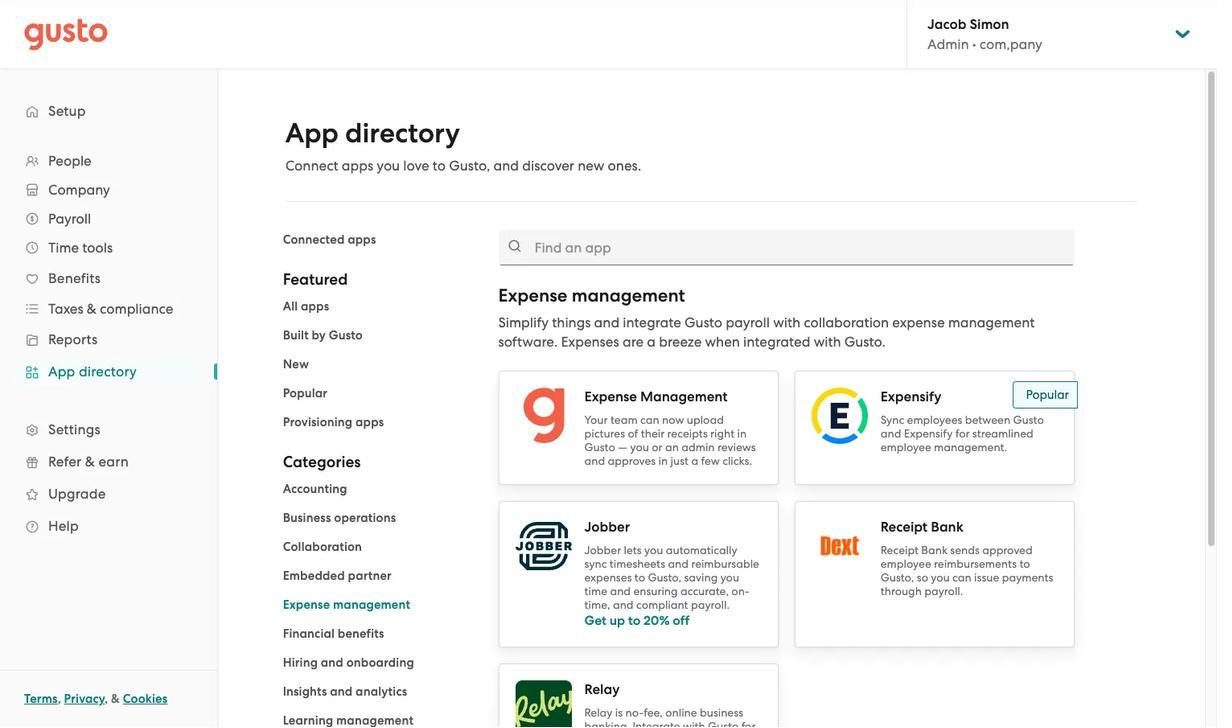 Task type: vqa. For each thing, say whether or not it's contained in the screenshot.
Compliance button
no



Task type: describe. For each thing, give the bounding box(es) containing it.
and down expenses at the bottom of the page
[[611, 585, 631, 598]]

a inside expense management your team can now upload pictures of their receipts right in gusto — you or an admin reviews and approves in just a few clicks.
[[692, 455, 699, 468]]

1 vertical spatial expensify
[[905, 427, 953, 440]]

accounting
[[283, 482, 348, 497]]

up
[[610, 613, 626, 629]]

compliance
[[100, 301, 173, 317]]

lets
[[624, 544, 642, 557]]

issue
[[975, 572, 1000, 584]]

built
[[283, 328, 309, 343]]

to right up
[[629, 613, 641, 629]]

new
[[283, 357, 309, 372]]

no-
[[626, 706, 644, 719]]

reports link
[[16, 325, 201, 354]]

their
[[641, 427, 665, 440]]

employee inside receipt bank receipt bank sends approved employee reimbursements to gusto, so you can issue payments through payroll.
[[881, 558, 932, 571]]

gusto, inside the app directory connect apps you love to gusto, and discover new ones.
[[449, 158, 491, 174]]

to inside receipt bank receipt bank sends approved employee reimbursements to gusto, so you can issue payments through payroll.
[[1020, 558, 1031, 571]]

connected apps link
[[283, 233, 376, 247]]

payroll button
[[16, 204, 201, 233]]

2 receipt from the top
[[881, 544, 919, 557]]

when
[[706, 334, 741, 350]]

you inside expense management your team can now upload pictures of their receipts right in gusto — you or an admin reviews and approves in just a few clicks.
[[631, 441, 650, 454]]

ones.
[[608, 158, 642, 174]]

discover
[[523, 158, 575, 174]]

new
[[578, 158, 605, 174]]

clicks.
[[723, 455, 753, 468]]

receipt bank receipt bank sends approved employee reimbursements to gusto, so you can issue payments through payroll.
[[881, 519, 1054, 598]]

2 horizontal spatial with
[[814, 334, 842, 350]]

expense management
[[283, 598, 411, 613]]

collaboration
[[804, 315, 890, 331]]

automatically
[[666, 544, 738, 557]]

your
[[585, 414, 608, 427]]

of
[[628, 427, 639, 440]]

integrate
[[623, 315, 682, 331]]

reimbursable
[[692, 558, 760, 571]]

1 receipt from the top
[[881, 519, 928, 536]]

business operations link
[[283, 511, 396, 526]]

2 , from the left
[[105, 692, 108, 707]]

benefits link
[[16, 264, 201, 293]]

off
[[673, 613, 690, 629]]

connected
[[283, 233, 345, 247]]

popular link
[[283, 386, 328, 401]]

banking.
[[585, 720, 630, 728]]

built by gusto
[[283, 328, 363, 343]]

reimbursements
[[935, 558, 1018, 571]]

& for compliance
[[87, 301, 97, 317]]

time
[[585, 585, 608, 598]]

2 relay from the top
[[585, 706, 613, 719]]

breeze
[[659, 334, 702, 350]]

ensuring
[[634, 585, 678, 598]]

1 vertical spatial bank
[[922, 544, 948, 557]]

sends
[[951, 544, 980, 557]]

an
[[666, 441, 679, 454]]

integrated
[[744, 334, 811, 350]]

gusto inside expensify sync employees between gusto and expensify for streamlined employee management.
[[1014, 414, 1045, 427]]

gusto, inside receipt bank receipt bank sends approved employee reimbursements to gusto, so you can issue payments through payroll.
[[881, 572, 915, 584]]

provisioning apps
[[283, 415, 384, 430]]

time
[[48, 240, 79, 256]]

taxes & compliance button
[[16, 295, 201, 324]]

insights and analytics
[[283, 685, 408, 700]]

relay logo image
[[516, 681, 572, 728]]

integrate
[[633, 720, 681, 728]]

2 jobber from the top
[[585, 544, 622, 557]]

payroll
[[726, 315, 770, 331]]

by
[[312, 328, 326, 343]]

partner
[[348, 569, 392, 584]]

setup
[[48, 103, 86, 119]]

simon
[[970, 16, 1010, 33]]

expense for expense management
[[585, 389, 638, 406]]

team
[[611, 414, 638, 427]]

settings link
[[16, 415, 201, 444]]

apps for connected apps
[[348, 233, 376, 247]]

hiring and onboarding link
[[283, 656, 414, 671]]

insights
[[283, 685, 327, 700]]

things
[[552, 315, 591, 331]]

2 vertical spatial &
[[111, 692, 120, 707]]

time,
[[585, 599, 611, 612]]

saving
[[685, 572, 718, 584]]

apps inside the app directory connect apps you love to gusto, and discover new ones.
[[342, 158, 374, 174]]

setup link
[[16, 97, 201, 126]]

privacy link
[[64, 692, 105, 707]]

and up up
[[613, 599, 634, 612]]

people button
[[16, 147, 201, 175]]

accurate,
[[681, 585, 729, 598]]

can inside expense management your team can now upload pictures of their receipts right in gusto — you or an admin reviews and approves in just a few clicks.
[[641, 414, 660, 427]]

help
[[48, 518, 79, 535]]

tools
[[82, 240, 113, 256]]

app for app directory
[[48, 364, 75, 380]]

1 relay from the top
[[585, 681, 620, 698]]

streamlined
[[973, 427, 1034, 440]]

is
[[616, 706, 623, 719]]

refer
[[48, 454, 82, 470]]

expense management logo image
[[516, 388, 572, 444]]

expense for expense management
[[499, 285, 568, 307]]

employee inside expensify sync employees between gusto and expensify for streamlined employee management.
[[881, 441, 932, 454]]

onboarding
[[347, 656, 414, 671]]

1 jobber from the top
[[585, 519, 630, 536]]

you down reimbursable
[[721, 572, 740, 584]]

built by gusto link
[[283, 328, 363, 343]]

payroll. inside receipt bank receipt bank sends approved employee reimbursements to gusto, so you can issue payments through payroll.
[[925, 585, 964, 598]]

featured
[[283, 270, 348, 289]]

jacob
[[928, 16, 967, 33]]

refer & earn link
[[16, 448, 201, 477]]

and inside expense management your team can now upload pictures of their receipts right in gusto — you or an admin reviews and approves in just a few clicks.
[[585, 455, 606, 468]]

and down the financial benefits
[[321, 656, 344, 671]]

upgrade
[[48, 486, 106, 502]]

benefits
[[338, 627, 385, 642]]

collaboration
[[283, 540, 362, 555]]



Task type: locate. For each thing, give the bounding box(es) containing it.
with down collaboration
[[814, 334, 842, 350]]

and inside expensify sync employees between gusto and expensify for streamlined employee management.
[[881, 427, 902, 440]]

to inside the app directory connect apps you love to gusto, and discover new ones.
[[433, 158, 446, 174]]

apps for all apps
[[301, 299, 329, 314]]

employee up so
[[881, 558, 932, 571]]

management for expense management
[[333, 598, 411, 613]]

a down admin
[[692, 455, 699, 468]]

1 vertical spatial in
[[659, 455, 668, 468]]

gusto, inside jobber jobber lets you automatically sync timesheets and reimbursable expenses to gusto, saving you time and ensuring accurate, on- time, and compliant payroll. get up to 20% off
[[648, 572, 682, 584]]

jobber jobber lets you automatically sync timesheets and reimbursable expenses to gusto, saving you time and ensuring accurate, on- time, and compliant payroll. get up to 20% off
[[585, 519, 760, 629]]

categories
[[283, 453, 361, 472]]

app up connect
[[286, 117, 339, 150]]

& inside dropdown button
[[87, 301, 97, 317]]

1 vertical spatial &
[[85, 454, 95, 470]]

1 horizontal spatial directory
[[345, 117, 460, 150]]

home image
[[24, 18, 108, 50]]

receipt bank logo image
[[812, 518, 868, 575]]

1 horizontal spatial app
[[286, 117, 339, 150]]

payroll. down so
[[925, 585, 964, 598]]

app for app directory connect apps you love to gusto, and discover new ones.
[[286, 117, 339, 150]]

compliant
[[637, 599, 689, 612]]

with up integrated
[[774, 315, 801, 331]]

and down pictures
[[585, 455, 606, 468]]

directory down reports "link"
[[79, 364, 137, 380]]

settings
[[48, 422, 101, 438]]

between
[[966, 414, 1011, 427]]

payroll. inside jobber jobber lets you automatically sync timesheets and reimbursable expenses to gusto, saving you time and ensuring accurate, on- time, and compliant payroll. get up to 20% off
[[691, 599, 730, 612]]

management
[[641, 389, 728, 406]]

with inside relay relay is no-fee, online business banking. integrate with gusto fo
[[684, 720, 706, 728]]

list for featured
[[283, 297, 475, 432]]

list containing all apps
[[283, 297, 475, 432]]

1 horizontal spatial can
[[953, 572, 972, 584]]

0 vertical spatial expense
[[499, 285, 568, 307]]

1 vertical spatial with
[[814, 334, 842, 350]]

expense management link
[[283, 598, 411, 613]]

popular up the streamlined
[[1027, 388, 1070, 403]]

0 horizontal spatial ,
[[58, 692, 61, 707]]

gusto up when
[[685, 315, 723, 331]]

approves
[[608, 455, 656, 468]]

expensify down the employees
[[905, 427, 953, 440]]

and down hiring and onboarding
[[330, 685, 353, 700]]

just
[[671, 455, 689, 468]]

management inside list
[[333, 598, 411, 613]]

to up the payments
[[1020, 558, 1031, 571]]

hiring and onboarding
[[283, 656, 414, 671]]

gusto navigation element
[[0, 69, 217, 568]]

expensify
[[881, 389, 942, 406], [905, 427, 953, 440]]

a inside expense management simplify things and integrate gusto payroll with collaboration expense management software. expenses are a breeze when integrated with gusto.
[[647, 334, 656, 350]]

on-
[[732, 585, 750, 598]]

directory up love
[[345, 117, 460, 150]]

and down 'sync'
[[881, 427, 902, 440]]

gusto, up ensuring
[[648, 572, 682, 584]]

analytics
[[356, 685, 408, 700]]

embedded partner link
[[283, 569, 392, 584]]

0 horizontal spatial management
[[333, 598, 411, 613]]

1 horizontal spatial popular
[[1027, 388, 1070, 403]]

a right are
[[647, 334, 656, 350]]

0 vertical spatial employee
[[881, 441, 932, 454]]

receipt
[[881, 519, 928, 536], [881, 544, 919, 557]]

list for categories
[[283, 480, 475, 728]]

time tools button
[[16, 233, 201, 262]]

timesheets
[[610, 558, 666, 571]]

gusto,
[[449, 158, 491, 174], [648, 572, 682, 584], [881, 572, 915, 584]]

2 horizontal spatial expense
[[585, 389, 638, 406]]

App Search field
[[499, 230, 1075, 266]]

app directory link
[[16, 357, 201, 386]]

you inside receipt bank receipt bank sends approved employee reimbursements to gusto, so you can issue payments through payroll.
[[932, 572, 950, 584]]

apps
[[342, 158, 374, 174], [348, 233, 376, 247], [301, 299, 329, 314], [356, 415, 384, 430]]

gusto up the streamlined
[[1014, 414, 1045, 427]]

for
[[956, 427, 970, 440]]

expensify logo image
[[812, 388, 868, 444]]

gusto down pictures
[[585, 441, 616, 454]]

& left earn
[[85, 454, 95, 470]]

0 vertical spatial a
[[647, 334, 656, 350]]

to down timesheets
[[635, 572, 646, 584]]

financial
[[283, 627, 335, 642]]

gusto inside expense management your team can now upload pictures of their receipts right in gusto — you or an admin reviews and approves in just a few clicks.
[[585, 441, 616, 454]]

1 vertical spatial jobber
[[585, 544, 622, 557]]

0 vertical spatial management
[[572, 285, 686, 307]]

0 vertical spatial jobber
[[585, 519, 630, 536]]

gusto inside relay relay is no-fee, online business banking. integrate with gusto fo
[[708, 720, 739, 728]]

provisioning
[[283, 415, 353, 430]]

list containing accounting
[[283, 480, 475, 728]]

and up expenses
[[595, 315, 620, 331]]

in
[[738, 427, 747, 440], [659, 455, 668, 468]]

,
[[58, 692, 61, 707], [105, 692, 108, 707]]

1 horizontal spatial management
[[572, 285, 686, 307]]

0 horizontal spatial a
[[647, 334, 656, 350]]

a
[[647, 334, 656, 350], [692, 455, 699, 468]]

expensify sync employees between gusto and expensify for streamlined employee management.
[[881, 389, 1045, 454]]

help link
[[16, 512, 201, 541]]

0 horizontal spatial with
[[684, 720, 706, 728]]

0 horizontal spatial in
[[659, 455, 668, 468]]

2 horizontal spatial management
[[949, 315, 1035, 331]]

0 vertical spatial relay
[[585, 681, 620, 698]]

management.
[[935, 441, 1008, 454]]

expense up team at bottom
[[585, 389, 638, 406]]

cookies button
[[123, 690, 168, 709]]

expense up simplify
[[499, 285, 568, 307]]

0 horizontal spatial app
[[48, 364, 75, 380]]

new link
[[283, 357, 309, 372]]

0 horizontal spatial gusto,
[[449, 158, 491, 174]]

2 employee from the top
[[881, 558, 932, 571]]

simplify
[[499, 315, 549, 331]]

terms
[[24, 692, 58, 707]]

jobber logo image
[[516, 522, 572, 571]]

you
[[377, 158, 400, 174], [631, 441, 650, 454], [645, 544, 664, 557], [721, 572, 740, 584], [932, 572, 950, 584]]

0 horizontal spatial directory
[[79, 364, 137, 380]]

accounting link
[[283, 482, 348, 497]]

relay up the is at bottom right
[[585, 681, 620, 698]]

& right taxes
[[87, 301, 97, 317]]

management for expense management simplify things and integrate gusto payroll with collaboration expense management software. expenses are a breeze when integrated with gusto.
[[572, 285, 686, 307]]

reviews
[[718, 441, 756, 454]]

0 vertical spatial directory
[[345, 117, 460, 150]]

company
[[48, 182, 110, 198]]

app directory
[[48, 364, 137, 380]]

apps for provisioning apps
[[356, 415, 384, 430]]

1 horizontal spatial expense
[[499, 285, 568, 307]]

business
[[700, 706, 744, 719]]

provisioning apps link
[[283, 415, 384, 430]]

list containing people
[[0, 147, 217, 543]]

0 vertical spatial can
[[641, 414, 660, 427]]

0 vertical spatial with
[[774, 315, 801, 331]]

you down of
[[631, 441, 650, 454]]

1 horizontal spatial payroll.
[[925, 585, 964, 598]]

employee down 'sync'
[[881, 441, 932, 454]]

0 horizontal spatial popular
[[283, 386, 328, 401]]

in up reviews in the right bottom of the page
[[738, 427, 747, 440]]

you inside the app directory connect apps you love to gusto, and discover new ones.
[[377, 158, 400, 174]]

None search field
[[499, 230, 1075, 266]]

& for earn
[[85, 454, 95, 470]]

0 vertical spatial in
[[738, 427, 747, 440]]

you right lets
[[645, 544, 664, 557]]

directory for app directory connect apps you love to gusto, and discover new ones.
[[345, 117, 460, 150]]

can down reimbursements
[[953, 572, 972, 584]]

time tools
[[48, 240, 113, 256]]

20%
[[644, 613, 670, 629]]

& left cookies
[[111, 692, 120, 707]]

2 vertical spatial management
[[333, 598, 411, 613]]

expense inside expense management your team can now upload pictures of their receipts right in gusto — you or an admin reviews and approves in just a few clicks.
[[585, 389, 638, 406]]

2 vertical spatial with
[[684, 720, 706, 728]]

business operations
[[283, 511, 396, 526]]

expenses
[[561, 334, 620, 350]]

popular down new 'link'
[[283, 386, 328, 401]]

you right so
[[932, 572, 950, 584]]

, left privacy link
[[58, 692, 61, 707]]

and inside the app directory connect apps you love to gusto, and discover new ones.
[[494, 158, 519, 174]]

apps right all at left top
[[301, 299, 329, 314]]

receipts
[[668, 427, 708, 440]]

1 vertical spatial expense
[[585, 389, 638, 406]]

0 vertical spatial payroll.
[[925, 585, 964, 598]]

now
[[663, 414, 685, 427]]

0 vertical spatial receipt
[[881, 519, 928, 536]]

expense up financial
[[283, 598, 330, 613]]

directory
[[345, 117, 460, 150], [79, 364, 137, 380]]

admin
[[682, 441, 715, 454]]

1 vertical spatial management
[[949, 315, 1035, 331]]

0 vertical spatial bank
[[932, 519, 964, 536]]

business
[[283, 511, 331, 526]]

gusto down business
[[708, 720, 739, 728]]

fee,
[[644, 706, 663, 719]]

0 horizontal spatial can
[[641, 414, 660, 427]]

1 horizontal spatial in
[[738, 427, 747, 440]]

jobber up lets
[[585, 519, 630, 536]]

2 vertical spatial expense
[[283, 598, 330, 613]]

1 vertical spatial relay
[[585, 706, 613, 719]]

app inside gusto navigation "element"
[[48, 364, 75, 380]]

and inside expense management simplify things and integrate gusto payroll with collaboration expense management software. expenses are a breeze when integrated with gusto.
[[595, 315, 620, 331]]

in down or
[[659, 455, 668, 468]]

apps right provisioning
[[356, 415, 384, 430]]

get
[[585, 613, 607, 629]]

gusto inside expense management simplify things and integrate gusto payroll with collaboration expense management software. expenses are a breeze when integrated with gusto.
[[685, 315, 723, 331]]

0 horizontal spatial payroll.
[[691, 599, 730, 612]]

1 vertical spatial app
[[48, 364, 75, 380]]

expense
[[499, 285, 568, 307], [585, 389, 638, 406], [283, 598, 330, 613]]

1 , from the left
[[58, 692, 61, 707]]

1 vertical spatial receipt
[[881, 544, 919, 557]]

management right expense
[[949, 315, 1035, 331]]

2 horizontal spatial gusto,
[[881, 572, 915, 584]]

1 vertical spatial can
[[953, 572, 972, 584]]

embedded
[[283, 569, 345, 584]]

gusto, right love
[[449, 158, 491, 174]]

expense management simplify things and integrate gusto payroll with collaboration expense management software. expenses are a breeze when integrated with gusto.
[[499, 285, 1035, 350]]

jobber up sync at the left bottom of the page
[[585, 544, 622, 557]]

1 employee from the top
[[881, 441, 932, 454]]

bank up so
[[922, 544, 948, 557]]

relay
[[585, 681, 620, 698], [585, 706, 613, 719]]

management up integrate
[[572, 285, 686, 307]]

management down "partner"
[[333, 598, 411, 613]]

expensify up 'sync'
[[881, 389, 942, 406]]

0 vertical spatial app
[[286, 117, 339, 150]]

you left love
[[377, 158, 400, 174]]

1 vertical spatial payroll.
[[691, 599, 730, 612]]

privacy
[[64, 692, 105, 707]]

payroll. down "accurate,"
[[691, 599, 730, 612]]

list
[[0, 147, 217, 543], [283, 297, 475, 432], [283, 480, 475, 728]]

0 vertical spatial expensify
[[881, 389, 942, 406]]

to right love
[[433, 158, 446, 174]]

0 horizontal spatial expense
[[283, 598, 330, 613]]

0 vertical spatial &
[[87, 301, 97, 317]]

expense management your team can now upload pictures of their receipts right in gusto — you or an admin reviews and approves in just a few clicks.
[[585, 389, 756, 468]]

1 horizontal spatial with
[[774, 315, 801, 331]]

app down reports
[[48, 364, 75, 380]]

expense inside expense management simplify things and integrate gusto payroll with collaboration expense management software. expenses are a breeze when integrated with gusto.
[[499, 285, 568, 307]]

app directory connect apps you love to gusto, and discover new ones.
[[286, 117, 642, 174]]

can up 'their'
[[641, 414, 660, 427]]

sync
[[585, 558, 607, 571]]

terms link
[[24, 692, 58, 707]]

1 vertical spatial directory
[[79, 364, 137, 380]]

apps right connect
[[342, 158, 374, 174]]

1 vertical spatial employee
[[881, 558, 932, 571]]

1 vertical spatial a
[[692, 455, 699, 468]]

and
[[494, 158, 519, 174], [595, 315, 620, 331], [881, 427, 902, 440], [585, 455, 606, 468], [668, 558, 689, 571], [611, 585, 631, 598], [613, 599, 634, 612], [321, 656, 344, 671], [330, 685, 353, 700]]

1 horizontal spatial ,
[[105, 692, 108, 707]]

earn
[[99, 454, 129, 470]]

, left cookies button
[[105, 692, 108, 707]]

with down 'online'
[[684, 720, 706, 728]]

app inside the app directory connect apps you love to gusto, and discover new ones.
[[286, 117, 339, 150]]

1 horizontal spatial gusto,
[[648, 572, 682, 584]]

cookies
[[123, 692, 168, 707]]

gusto, up through
[[881, 572, 915, 584]]

and left discover
[[494, 158, 519, 174]]

gusto right the by
[[329, 328, 363, 343]]

can
[[641, 414, 660, 427], [953, 572, 972, 584]]

taxes & compliance
[[48, 301, 173, 317]]

directory inside list
[[79, 364, 137, 380]]

relay up banking.
[[585, 706, 613, 719]]

can inside receipt bank receipt bank sends approved employee reimbursements to gusto, so you can issue payments through payroll.
[[953, 572, 972, 584]]

financial benefits
[[283, 627, 385, 642]]

embedded partner
[[283, 569, 392, 584]]

and up saving
[[668, 558, 689, 571]]

employee
[[881, 441, 932, 454], [881, 558, 932, 571]]

1 horizontal spatial a
[[692, 455, 699, 468]]

directory for app directory
[[79, 364, 137, 380]]

gusto.
[[845, 334, 886, 350]]

employees
[[908, 414, 963, 427]]

management
[[572, 285, 686, 307], [949, 315, 1035, 331], [333, 598, 411, 613]]

bank up sends
[[932, 519, 964, 536]]

people
[[48, 153, 92, 169]]

are
[[623, 334, 644, 350]]

apps right connected
[[348, 233, 376, 247]]

connect
[[286, 158, 339, 174]]

directory inside the app directory connect apps you love to gusto, and discover new ones.
[[345, 117, 460, 150]]

all apps
[[283, 299, 329, 314]]



